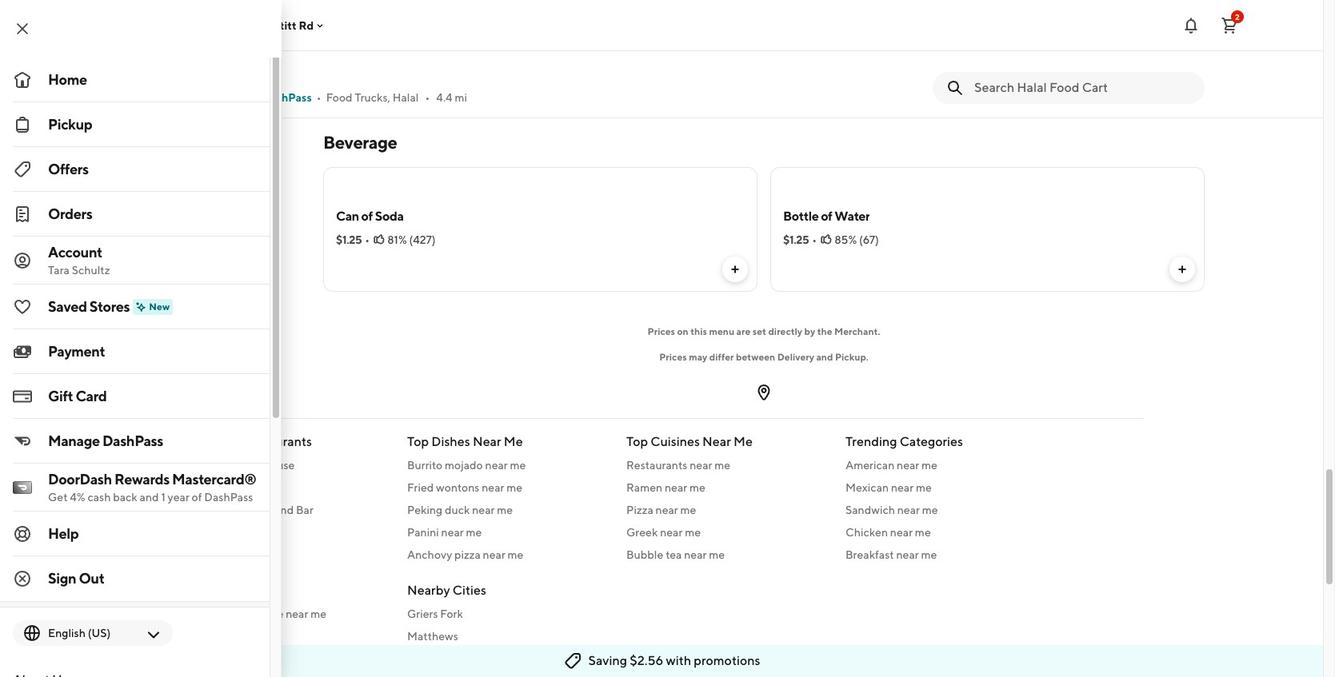 Task type: vqa. For each thing, say whether or not it's contained in the screenshot.
first $1.25 • from the right
yes



Task type: locate. For each thing, give the bounding box(es) containing it.
orders
[[48, 206, 92, 222]]

$6.99 • left 69%
[[783, 46, 820, 59]]

me down american near me link
[[916, 482, 932, 494]]

81% (427)
[[387, 234, 436, 246]]

dashpass left food
[[262, 91, 312, 104]]

and left bar
[[275, 504, 294, 517]]

panini near me link
[[407, 525, 607, 541]]

dashpass inside doordash rewards mastercard® get 4% cash back and 1 year of dashpass
[[204, 491, 253, 504]]

1 me from the left
[[504, 434, 523, 450]]

0 vertical spatial add item to cart image
[[1176, 68, 1189, 81]]

add item to cart image
[[1176, 68, 1189, 81], [1176, 263, 1189, 276]]

restaurants up outback steakhouse link
[[242, 434, 312, 450]]

near down chicken near me on the right bottom
[[896, 549, 919, 562]]

trending up outback
[[188, 434, 240, 450]]

me for top dishes near me
[[504, 434, 523, 450]]

of inside doordash rewards mastercard® get 4% cash back and 1 year of dashpass
[[192, 491, 202, 504]]

prices for prices may differ between delivery and pickup.
[[659, 351, 687, 363]]

near down trending categories on the bottom of page
[[897, 459, 919, 472]]

me up ramen near me link
[[715, 459, 731, 472]]

0 horizontal spatial $1.25
[[336, 234, 362, 246]]

1
[[161, 491, 165, 504]]

add item to cart image for $6.99
[[1176, 68, 1189, 81]]

of right year at left bottom
[[192, 491, 202, 504]]

near up burrito mojado near me link
[[473, 434, 501, 450]]

me up "pizza"
[[466, 526, 482, 539]]

1 horizontal spatial me
[[734, 434, 753, 450]]

fried
[[407, 482, 434, 494]]

$6.99 for 76%
[[336, 46, 365, 59]]

bubble tea near me link
[[626, 547, 826, 563]]

saving
[[588, 654, 627, 669]]

near down ramen near me
[[656, 504, 678, 517]]

saved
[[48, 298, 87, 315]]

trending
[[188, 434, 240, 450], [846, 434, 897, 450]]

me up burrito mojado near me link
[[504, 434, 523, 450]]

1 $6.99 from the left
[[336, 46, 365, 59]]

me down panini near me link
[[508, 549, 524, 562]]

1 horizontal spatial dashpass
[[204, 491, 253, 504]]

430
[[250, 19, 271, 32]]

me
[[504, 434, 523, 450], [734, 434, 753, 450]]

0 horizontal spatial $6.99
[[336, 46, 365, 59]]

bubble
[[626, 549, 664, 562]]

Item Search search field
[[974, 79, 1192, 97]]

near for cuisines
[[703, 434, 731, 450]]

food
[[326, 91, 353, 104]]

greek near me
[[626, 526, 701, 539]]

mexican near me
[[846, 482, 932, 494]]

0 horizontal spatial of
[[192, 491, 202, 504]]

1 $1.25 from the left
[[336, 234, 362, 246]]

me right store
[[311, 608, 326, 621]]

me down ramen near me
[[681, 504, 696, 517]]

dashpass down mastercard®
[[204, 491, 253, 504]]

(30)
[[413, 46, 435, 59]]

me inside panini near me link
[[466, 526, 482, 539]]

may
[[689, 351, 708, 363]]

2 $1.25 • from the left
[[783, 234, 817, 246]]

saved stores
[[48, 298, 130, 315]]

burrito
[[407, 459, 443, 472]]

peking
[[407, 504, 443, 517]]

griers fork
[[407, 608, 463, 621]]

$1.25 • down can
[[336, 234, 370, 246]]

0 vertical spatial prices
[[648, 326, 675, 338]]

2 $6.99 from the left
[[783, 46, 812, 59]]

mama ricotta's link
[[188, 547, 388, 563]]

prices left on on the right top of page
[[648, 326, 675, 338]]

me inside burrito mojado near me link
[[510, 459, 526, 472]]

85%
[[835, 234, 857, 246]]

dishes
[[431, 434, 470, 450]]

gift
[[48, 388, 73, 405]]

me down restaurants near me
[[690, 482, 706, 494]]

2 horizontal spatial dashpass
[[262, 91, 312, 104]]

top for top dishes near me
[[407, 434, 429, 450]]

9. falafel on pita image
[[633, 0, 758, 97]]

$6.99 •
[[336, 46, 373, 59], [783, 46, 820, 59]]

2 horizontal spatial of
[[821, 209, 832, 224]]

peking duck near me link
[[407, 502, 607, 518]]

1 vertical spatial prices
[[659, 351, 687, 363]]

pickup link
[[0, 102, 270, 147]]

and left 1
[[140, 491, 159, 504]]

trending up "american"
[[846, 434, 897, 450]]

0 horizontal spatial me
[[504, 434, 523, 450]]

430 stitt rd
[[250, 19, 314, 32]]

1 vertical spatial dashpass
[[102, 433, 163, 450]]

me down categories
[[922, 459, 938, 472]]

mi
[[455, 91, 467, 104]]

1 near from the left
[[473, 434, 501, 450]]

menu
[[709, 326, 735, 338]]

me up restaurants near me link
[[734, 434, 753, 450]]

me up bubble tea near me at the bottom of the page
[[685, 526, 701, 539]]

me up fried wontons near me link
[[510, 459, 526, 472]]

north italia
[[188, 482, 246, 494]]

1 horizontal spatial trending
[[846, 434, 897, 450]]

$6.99 up food
[[336, 46, 365, 59]]

payment link
[[0, 330, 270, 374]]

$6.99 • for 76%
[[336, 46, 373, 59]]

top up burrito
[[407, 434, 429, 450]]

1 horizontal spatial $6.99
[[783, 46, 812, 59]]

$6.99 • left 76%
[[336, 46, 373, 59]]

0 horizontal spatial top
[[407, 434, 429, 450]]

me inside ramen near me link
[[690, 482, 706, 494]]

$1.25 • down bottle on the top of the page
[[783, 234, 817, 246]]

near right store
[[286, 608, 308, 621]]

me up peking duck near me link on the left bottom of page
[[507, 482, 522, 494]]

account tara schultz
[[48, 244, 110, 277]]

soda
[[375, 209, 404, 224]]

near right tea
[[684, 549, 707, 562]]

me down greek near me link
[[709, 549, 725, 562]]

me down "chicken near me" 'link'
[[921, 549, 937, 562]]

mojado
[[445, 459, 483, 472]]

and down the
[[816, 351, 833, 363]]

•
[[368, 46, 373, 59], [815, 46, 820, 59], [235, 91, 240, 104], [317, 91, 321, 104], [425, 91, 430, 104], [365, 234, 370, 246], [812, 234, 817, 246]]

me down mexican near me link
[[922, 504, 938, 517]]

me inside "chicken near me" 'link'
[[915, 526, 931, 539]]

of right can
[[361, 209, 373, 224]]

top left cuisines
[[626, 434, 648, 450]]

2 add item to cart image from the top
[[1176, 263, 1189, 276]]

0 horizontal spatial restaurants
[[242, 434, 312, 450]]

1 $1.25 • from the left
[[336, 234, 370, 246]]

pizza
[[455, 549, 481, 562]]

0 horizontal spatial $1.25 •
[[336, 234, 370, 246]]

me up breakfast near me "link"
[[915, 526, 931, 539]]

$6.99 for 69%
[[783, 46, 812, 59]]

$1.25 for bottle
[[783, 234, 809, 246]]

can
[[336, 209, 359, 224]]

1 horizontal spatial $1.25 •
[[783, 234, 817, 246]]

0 horizontal spatial and
[[140, 491, 159, 504]]

breakfast
[[846, 549, 894, 562]]

2 trending from the left
[[846, 434, 897, 450]]

$6.99
[[336, 46, 365, 59], [783, 46, 812, 59]]

categories
[[900, 434, 963, 450]]

trending restaurants
[[188, 434, 312, 450]]

american near me link
[[846, 458, 1046, 474]]

dessert
[[188, 653, 227, 666]]

convenience
[[188, 608, 256, 621]]

sandwich near me link
[[846, 502, 1046, 518]]

help link
[[0, 512, 270, 557]]

ratings
[[195, 91, 230, 104]]

0 horizontal spatial $6.99 •
[[336, 46, 373, 59]]

1 horizontal spatial top
[[626, 434, 648, 450]]

dashpass inside manage dashpass link
[[102, 433, 163, 450]]

doordash rewards mastercard® get 4% cash back and 1 year of dashpass
[[48, 471, 256, 504]]

0 horizontal spatial near
[[473, 434, 501, 450]]

sign out link
[[0, 557, 270, 602]]

1 horizontal spatial near
[[703, 434, 731, 450]]

trending for trending restaurants
[[188, 434, 240, 450]]

2 vertical spatial dashpass
[[204, 491, 253, 504]]

76% (30)
[[390, 46, 435, 59]]

of left water
[[821, 209, 832, 224]]

2 $6.99 • from the left
[[783, 46, 820, 59]]

ricotta's
[[222, 549, 266, 562]]

1 trending from the left
[[188, 434, 240, 450]]

and inside stats restaurant and bar 'link'
[[275, 504, 294, 517]]

burrito mojado near me
[[407, 459, 526, 472]]

2 me from the left
[[734, 434, 753, 450]]

near up restaurants near me link
[[703, 434, 731, 450]]

rewards
[[114, 471, 170, 488]]

me inside greek near me link
[[685, 526, 701, 539]]

anchovy pizza near me link
[[407, 547, 607, 563]]

0 horizontal spatial dashpass
[[102, 433, 163, 450]]

trending for trending categories
[[846, 434, 897, 450]]

2
[[1235, 12, 1240, 21]]

1 horizontal spatial and
[[275, 504, 294, 517]]

near up fried wontons near me link
[[485, 459, 508, 472]]

on
[[677, 326, 689, 338]]

trucks,
[[355, 91, 390, 104]]

near down sandwich near me at the right of the page
[[890, 526, 913, 539]]

tara
[[48, 264, 70, 277]]

0 horizontal spatial trending
[[188, 434, 240, 450]]

1 $6.99 • from the left
[[336, 46, 373, 59]]

culinary dropout
[[188, 526, 276, 539]]

me down convenience store near me
[[254, 653, 270, 666]]

me inside sandwich near me link
[[922, 504, 938, 517]]

anchovy pizza near me
[[407, 549, 524, 562]]

mexican near me link
[[846, 480, 1046, 496]]

$1.25 down can
[[336, 234, 362, 246]]

• left the 4.4
[[425, 91, 430, 104]]

$1.25 down bottle on the top of the page
[[783, 234, 809, 246]]

1 horizontal spatial restaurants
[[626, 459, 688, 472]]

me inside restaurants near me link
[[715, 459, 731, 472]]

1 horizontal spatial $1.25
[[783, 234, 809, 246]]

me up panini near me link
[[497, 504, 513, 517]]

1 horizontal spatial of
[[361, 209, 373, 224]]

0 vertical spatial dashpass
[[262, 91, 312, 104]]

griers fork link
[[407, 606, 607, 622]]

dashpass
[[262, 91, 312, 104], [102, 433, 163, 450], [204, 491, 253, 504]]

2 $1.25 from the left
[[783, 234, 809, 246]]

1 horizontal spatial $6.99 •
[[783, 46, 820, 59]]

1 add item to cart image from the top
[[1176, 68, 1189, 81]]

near inside 'link'
[[890, 526, 913, 539]]

prices left 'may'
[[659, 351, 687, 363]]

2 top from the left
[[626, 434, 648, 450]]

dashpass up rewards
[[102, 433, 163, 450]]

close image
[[13, 19, 32, 38]]

1 vertical spatial restaurants
[[626, 459, 688, 472]]

$6.99 left 69%
[[783, 46, 812, 59]]

gift card
[[48, 388, 107, 405]]

2 near from the left
[[703, 434, 731, 450]]

cuisines
[[651, 434, 700, 450]]

near
[[473, 434, 501, 450], [703, 434, 731, 450]]

• right ratings
[[235, 91, 240, 104]]

get
[[48, 491, 68, 504]]

1 top from the left
[[407, 434, 429, 450]]

bottle of water
[[783, 209, 870, 224]]

restaurants up ramen near me
[[626, 459, 688, 472]]

doordash
[[48, 471, 112, 488]]

• left 69%
[[815, 46, 820, 59]]

bubble tea near me
[[626, 549, 725, 562]]

1 vertical spatial add item to cart image
[[1176, 263, 1189, 276]]

this
[[691, 326, 707, 338]]

sign out
[[48, 570, 104, 587]]

of
[[361, 209, 373, 224], [821, 209, 832, 224], [192, 491, 202, 504]]



Task type: describe. For each thing, give the bounding box(es) containing it.
nearby
[[407, 583, 450, 598]]

69%
[[837, 46, 860, 59]]

ramen near me
[[626, 482, 706, 494]]

delivery
[[777, 351, 814, 363]]

near up sandwich near me at the right of the page
[[891, 482, 914, 494]]

breakfast near me link
[[846, 547, 1046, 563]]

help
[[48, 526, 79, 542]]

mama
[[188, 549, 220, 562]]

near down restaurants near me
[[665, 482, 687, 494]]

beverage
[[323, 132, 397, 153]]

griers
[[407, 608, 438, 621]]

north
[[188, 482, 218, 494]]

near down panini near me link
[[483, 549, 505, 562]]

pickup
[[48, 116, 92, 133]]

me inside peking duck near me link
[[497, 504, 513, 517]]

• left food
[[317, 91, 321, 104]]

(427)
[[409, 234, 436, 246]]

payment
[[48, 343, 105, 360]]

near down mexican near me
[[897, 504, 920, 517]]

back
[[113, 491, 137, 504]]

notification bell image
[[1182, 16, 1201, 35]]

fried wontons near me link
[[407, 480, 607, 496]]

water
[[835, 209, 870, 224]]

stats restaurant and bar
[[188, 504, 314, 517]]

offers
[[48, 161, 89, 178]]

$1.25 for can
[[336, 234, 362, 246]]

burrito mojado near me link
[[407, 458, 607, 474]]

81%
[[387, 234, 407, 246]]

are
[[737, 326, 751, 338]]

orders link
[[0, 192, 270, 237]]

the
[[817, 326, 833, 338]]

directly
[[768, 326, 803, 338]]

mexican
[[846, 482, 889, 494]]

greek
[[626, 526, 658, 539]]

me inside breakfast near me "link"
[[921, 549, 937, 562]]

• down bottle of water
[[812, 234, 817, 246]]

wontons
[[436, 482, 480, 494]]

saving $2.56 with promotions
[[588, 654, 760, 669]]

7. falafel salad image
[[1080, 0, 1205, 97]]

69% (26)
[[837, 46, 883, 59]]

out
[[79, 570, 104, 587]]

me inside the bubble tea near me link
[[709, 549, 725, 562]]

tea
[[666, 549, 682, 562]]

dashpass •
[[262, 91, 321, 104]]

$1.25 • for bottle
[[783, 234, 817, 246]]

near down top cuisines near me
[[690, 459, 712, 472]]

italia
[[220, 482, 246, 494]]

food trucks, halal • 4.4 mi
[[326, 91, 467, 104]]

gift card link
[[0, 374, 270, 419]]

cities
[[453, 583, 486, 598]]

me inside convenience store near me link
[[311, 608, 326, 621]]

card
[[76, 388, 107, 405]]

add item to cart image
[[729, 263, 742, 276]]

me inside mexican near me link
[[916, 482, 932, 494]]

merchant
[[835, 326, 878, 338]]

manage dashpass link
[[0, 419, 270, 464]]

$1.25 • for can
[[336, 234, 370, 246]]

peking duck near me
[[407, 504, 513, 517]]

near down duck
[[441, 526, 464, 539]]

me inside fried wontons near me link
[[507, 482, 522, 494]]

home link
[[0, 58, 270, 102]]

4%
[[70, 491, 85, 504]]

76%
[[390, 46, 411, 59]]

near right dessert
[[229, 653, 252, 666]]

me for top cuisines near me
[[734, 434, 753, 450]]

near for dishes
[[473, 434, 501, 450]]

fried wontons near me
[[407, 482, 522, 494]]

2 button
[[1214, 9, 1246, 41]]

me inside pizza near me link
[[681, 504, 696, 517]]

outback steakhouse link
[[188, 458, 388, 474]]

bar
[[296, 504, 314, 517]]

near inside "link"
[[896, 549, 919, 562]]

me inside american near me link
[[922, 459, 938, 472]]

and inside doordash rewards mastercard® get 4% cash back and 1 year of dashpass
[[140, 491, 159, 504]]

matthews
[[407, 630, 458, 643]]

• left 76%
[[368, 46, 373, 59]]

restaurants near me link
[[626, 458, 826, 474]]

(67)
[[859, 234, 879, 246]]

me inside anchovy pizza near me link
[[508, 549, 524, 562]]

$6.99 • for 69%
[[783, 46, 820, 59]]

top for top cuisines near me
[[626, 434, 648, 450]]

store
[[258, 608, 284, 621]]

promotions
[[694, 654, 760, 669]]

matthews link
[[407, 629, 607, 645]]

home
[[48, 71, 87, 88]]

13,500+
[[151, 91, 193, 104]]

of for can
[[361, 209, 373, 224]]

• down can of soda
[[365, 234, 370, 246]]

north italia link
[[188, 480, 388, 496]]

with
[[666, 654, 691, 669]]

2 horizontal spatial and
[[816, 351, 833, 363]]

me inside the dessert near me link
[[254, 653, 270, 666]]

4.4
[[436, 91, 453, 104]]

0 vertical spatial restaurants
[[242, 434, 312, 450]]

chicken
[[846, 526, 888, 539]]

near down burrito mojado near me link
[[482, 482, 504, 494]]

greek near me link
[[626, 525, 826, 541]]

pizza near me link
[[626, 502, 826, 518]]

add item to cart image for can of soda
[[1176, 263, 1189, 276]]

restaurants near me
[[626, 459, 731, 472]]

ramen
[[626, 482, 663, 494]]

pizza near me
[[626, 504, 696, 517]]

manage
[[48, 433, 100, 450]]

4.5
[[118, 91, 135, 104]]

near up tea
[[660, 526, 683, 539]]

prices for prices on this menu are set directly by the merchant .
[[648, 326, 675, 338]]

430 stitt rd button
[[250, 19, 327, 32]]

differ
[[709, 351, 734, 363]]

duck
[[445, 504, 470, 517]]

steakhouse
[[235, 459, 295, 472]]

outback
[[188, 459, 233, 472]]

2 items, open order cart image
[[1220, 16, 1239, 35]]

(26)
[[862, 46, 883, 59]]

near right duck
[[472, 504, 495, 517]]

13,500+ ratings •
[[151, 91, 240, 104]]

of for bottle
[[821, 209, 832, 224]]



